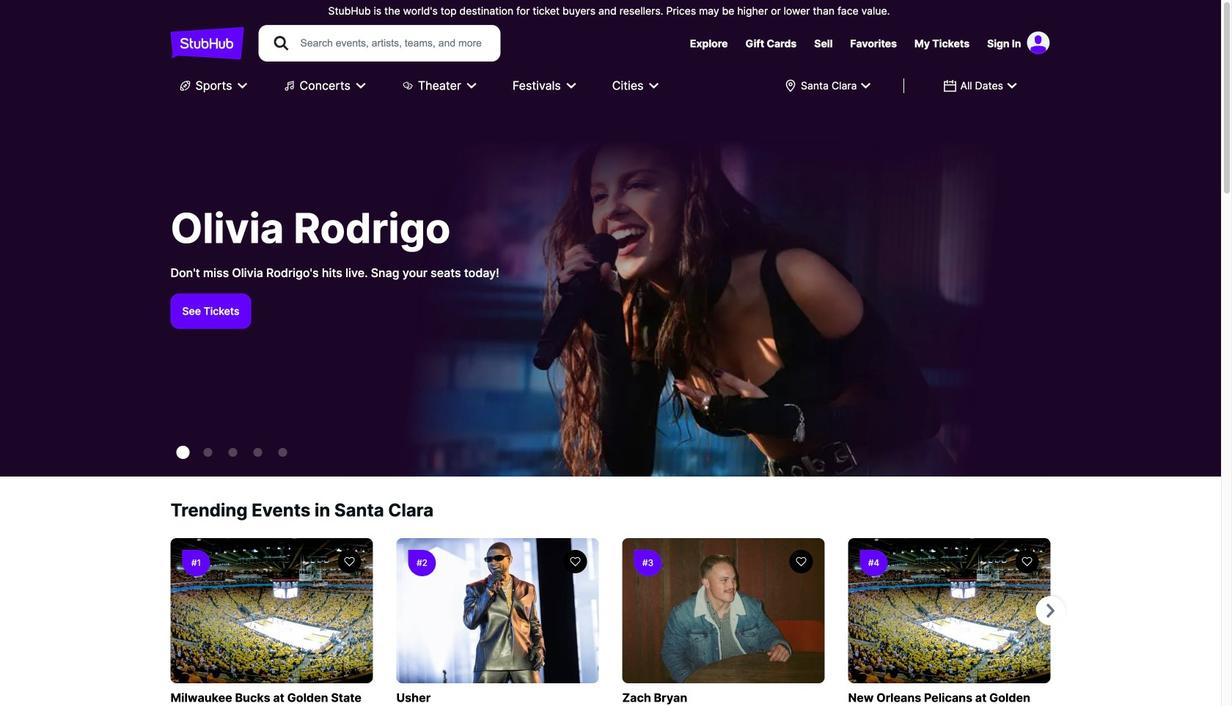 Task type: locate. For each thing, give the bounding box(es) containing it.
stubhub image
[[171, 25, 244, 62]]

3 - the masters image
[[253, 448, 262, 457]]

None field
[[775, 73, 881, 99], [934, 73, 1027, 99], [775, 73, 881, 99], [934, 73, 1027, 99]]

1 - houston livestock show and rodeo image
[[204, 448, 212, 457]]

0 - olivia rodrigo image
[[176, 446, 190, 459]]



Task type: describe. For each thing, give the bounding box(es) containing it.
2 - copa america image
[[229, 448, 237, 457]]

Search events, artists, teams, and more field
[[299, 35, 487, 51]]

4 - formula 1 - global image
[[278, 448, 287, 457]]



Task type: vqa. For each thing, say whether or not it's contained in the screenshot.
1st Shakespeare from the top of the page
no



